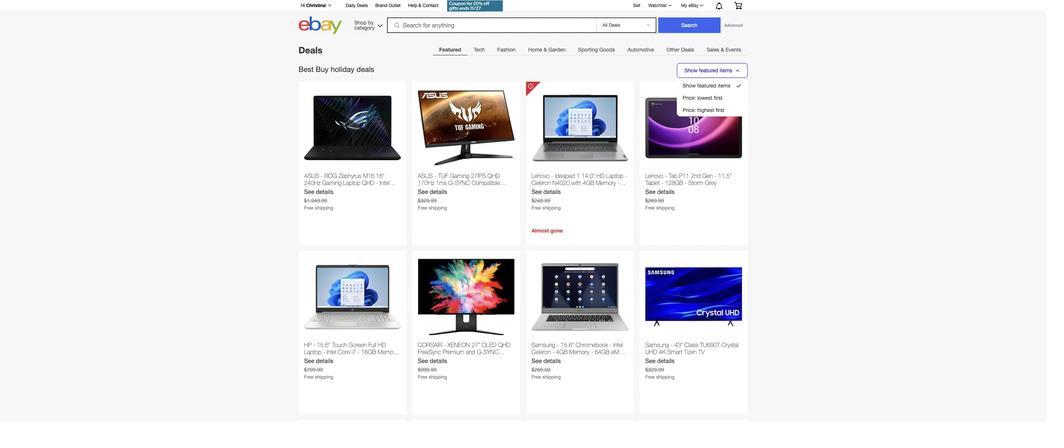 Task type: vqa. For each thing, say whether or not it's contained in the screenshot.


Task type: locate. For each thing, give the bounding box(es) containing it.
by
[[368, 19, 374, 25]]

2 samsung from the left
[[645, 342, 669, 349]]

shipping inside samsung - 43" class tu690t crystal uhd 4k smart tizen tv see details $329.99 free shipping
[[656, 375, 675, 380]]

lenovo left ideapad
[[532, 173, 550, 179]]

asus inside asus - tuf gaming 27ips qhd 170hz 1ms g-sync compatible gaming monitor with...
[[418, 173, 433, 179]]

1
[[577, 173, 580, 179]]

memory right '16gb' on the bottom
[[378, 349, 398, 356]]

...
[[349, 187, 354, 194], [328, 356, 333, 363]]

memory inside lenovo - ideapad 1 14.0" hd laptop - celeron n4020 with 4gb memory - 128gb em...
[[596, 180, 616, 186]]

free inside the see details $1,949.99 free shipping
[[304, 205, 314, 211]]

1 horizontal spatial $329.99
[[645, 367, 664, 373]]

1 vertical spatial show featured items
[[683, 83, 731, 89]]

2 celeron from the top
[[532, 349, 551, 356]]

0 horizontal spatial 4gb
[[556, 349, 568, 356]]

qhd right 27ips
[[488, 173, 500, 179]]

asus up 170hz
[[418, 173, 433, 179]]

free down $799.99
[[304, 375, 314, 380]]

details up $269.99
[[657, 189, 675, 195]]

compatible down the "freesync"
[[418, 356, 446, 363]]

featured up show featured items link
[[699, 68, 718, 73]]

lenovo inside lenovo - ideapad 1 14.0" hd laptop - celeron n4020 with 4gb memory - 128gb em...
[[532, 173, 550, 179]]

details for see details $999.99 free shipping
[[430, 358, 447, 365]]

1 horizontal spatial 4gb
[[583, 180, 594, 186]]

memory right with
[[596, 180, 616, 186]]

see inside the see details $1,949.99 free shipping
[[304, 189, 314, 195]]

see inside see details $269.00 free shipping
[[532, 358, 542, 365]]

items down 'show featured items' popup button
[[718, 83, 731, 89]]

sync inside corsair - xeneon 27" oled qhd freesync premium and g-sync compatible gaming m...
[[483, 349, 499, 356]]

sync up the with...
[[455, 180, 470, 186]]

flash
[[532, 356, 545, 363]]

... right 512gb
[[328, 356, 333, 363]]

gaming down premium
[[448, 356, 467, 363]]

- inside samsung - 43" class tu690t crystal uhd 4k smart tizen tv see details $329.99 free shipping
[[671, 342, 673, 349]]

your shopping cart image
[[734, 2, 742, 9]]

gaming up the with...
[[450, 173, 469, 179]]

1 vertical spatial items
[[718, 83, 731, 89]]

i7
[[352, 349, 356, 356]]

0 vertical spatial core
[[329, 187, 341, 194]]

hd right 14.0"
[[597, 173, 605, 179]]

see details link up "$249.99"
[[532, 189, 561, 195]]

qhd down m16
[[362, 180, 374, 186]]

shipping inside see details $329.99 free shipping
[[429, 205, 447, 211]]

gen down 240hz
[[317, 187, 328, 194]]

& for contact
[[419, 3, 421, 8]]

lenovo for tablet
[[645, 173, 663, 179]]

items for 'show featured items' popup button
[[720, 68, 732, 73]]

see up $999.99
[[418, 358, 428, 365]]

1 horizontal spatial intel
[[380, 180, 389, 186]]

... inside asus - rog zephyrus m16 16" 240hz gaming laptop qhd - intel 13th gen core i9 ...
[[349, 187, 354, 194]]

see details link up $269.99
[[645, 189, 675, 195]]

buy
[[316, 65, 329, 73]]

details up $269.00 at the bottom of the page
[[544, 358, 561, 365]]

1 vertical spatial sync
[[483, 349, 499, 356]]

sync
[[455, 180, 470, 186], [483, 349, 499, 356]]

details down 1ms
[[430, 189, 447, 195]]

qhd inside asus - tuf gaming 27ips qhd 170hz 1ms g-sync compatible gaming monitor with...
[[488, 173, 500, 179]]

1 vertical spatial hd
[[378, 342, 386, 349]]

see up $799.99
[[304, 358, 314, 365]]

see details link for samsung - 43" class tu690t crystal uhd 4k smart tizen tv
[[645, 358, 675, 365]]

& for events
[[721, 47, 724, 53]]

shipping down $999.99
[[429, 375, 447, 380]]

1 horizontal spatial samsung
[[645, 342, 669, 349]]

1 horizontal spatial compatible
[[472, 180, 500, 186]]

details down 4k
[[657, 358, 675, 365]]

shipping inside see details $799.99 free shipping
[[315, 375, 333, 380]]

1 asus from the left
[[304, 173, 319, 179]]

None submit
[[658, 17, 721, 33]]

qhd for asus - tuf gaming 27ips qhd 170hz 1ms g-sync compatible gaming monitor with...
[[488, 173, 500, 179]]

intel inside hp - 15.6" touch-screen full hd laptop - intel core i7 - 16gb memory - 512gb ...
[[327, 349, 336, 356]]

1 horizontal spatial lenovo
[[645, 173, 663, 179]]

1 price: from the top
[[683, 95, 696, 101]]

shipping down monitor
[[429, 205, 447, 211]]

see details link down the "freesync"
[[418, 358, 447, 365]]

0 vertical spatial 4gb
[[583, 180, 594, 186]]

1 vertical spatial g-
[[477, 349, 483, 356]]

1 vertical spatial 4gb
[[556, 349, 568, 356]]

see up "$249.99"
[[532, 189, 542, 195]]

intel down touch-
[[327, 349, 336, 356]]

deals right daily in the top of the page
[[357, 3, 368, 8]]

samsung up 4k
[[645, 342, 669, 349]]

0 vertical spatial ...
[[349, 187, 354, 194]]

samsung - 43" class tu690t crystal uhd 4k smart tizen tv link
[[645, 342, 742, 358]]

compatible down 27ips
[[472, 180, 500, 186]]

samsung inside samsung - 15.6" chromebook - intel celeron - 4gb memory - 64gb emmc flash mem...
[[532, 342, 555, 349]]

4gb up the 'mem...'
[[556, 349, 568, 356]]

details for see details $329.99 free shipping
[[430, 189, 447, 195]]

featured
[[699, 68, 718, 73], [697, 83, 717, 89]]

1 vertical spatial gen
[[317, 187, 328, 194]]

0 vertical spatial first
[[714, 95, 723, 101]]

see details link down 4k
[[645, 358, 675, 365]]

see details $999.99 free shipping
[[418, 358, 447, 380]]

2 horizontal spatial &
[[721, 47, 724, 53]]

grey
[[705, 180, 717, 186]]

laptop
[[606, 173, 623, 179], [343, 180, 360, 186], [304, 349, 321, 356]]

shipping inside the see details $1,949.99 free shipping
[[315, 205, 333, 211]]

1 vertical spatial price:
[[683, 107, 696, 113]]

1 15.6" from the left
[[317, 342, 330, 349]]

see details link up $1,949.99
[[304, 189, 333, 195]]

show inside popup button
[[685, 68, 698, 73]]

screen
[[349, 342, 367, 349]]

- inside corsair - xeneon 27" oled qhd freesync premium and g-sync compatible gaming m...
[[444, 342, 446, 349]]

free down $999.99
[[418, 375, 427, 380]]

hd right full
[[378, 342, 386, 349]]

first right "highest"
[[716, 107, 725, 113]]

samsung for celeron
[[532, 342, 555, 349]]

0 horizontal spatial $329.99
[[418, 198, 437, 204]]

free for see details $999.99 free shipping
[[418, 375, 427, 380]]

0 horizontal spatial compatible
[[418, 356, 446, 363]]

128gb inside lenovo - tab p11 2nd gen - 11.5" tablet - 128gb - storm grey see details $269.99 free shipping
[[665, 180, 683, 186]]

core
[[329, 187, 341, 194], [338, 349, 350, 356]]

lenovo - ideapad 1 14.0" hd laptop - celeron n4020 with 4gb memory - 128gb em...
[[532, 173, 627, 194]]

shipping inside 'see details $249.99 free shipping'
[[542, 205, 561, 211]]

see inside the see details $999.99 free shipping
[[418, 358, 428, 365]]

1 horizontal spatial sync
[[483, 349, 499, 356]]

1 horizontal spatial memory
[[569, 349, 590, 356]]

0 vertical spatial show
[[685, 68, 698, 73]]

deals inside featured menu bar
[[681, 47, 694, 53]]

deals for other deals
[[681, 47, 694, 53]]

free down $269.99
[[645, 205, 655, 211]]

details inside see details $269.00 free shipping
[[544, 358, 561, 365]]

g- up monitor
[[449, 180, 455, 186]]

m...
[[469, 356, 479, 363]]

show featured items up the lowest
[[683, 83, 731, 89]]

128gb down tab
[[665, 180, 683, 186]]

see for see details $1,949.99 free shipping
[[304, 189, 314, 195]]

1 vertical spatial ...
[[328, 356, 333, 363]]

fashion
[[497, 47, 516, 53]]

2 vertical spatial intel
[[327, 349, 336, 356]]

show featured items up show featured items link
[[685, 68, 732, 73]]

qhd for corsair - xeneon 27" oled qhd freesync premium and g-sync compatible gaming m...
[[498, 342, 510, 349]]

0 horizontal spatial laptop
[[304, 349, 321, 356]]

2 horizontal spatial intel
[[613, 342, 623, 349]]

with...
[[459, 187, 474, 194]]

0 horizontal spatial intel
[[327, 349, 336, 356]]

512gb
[[308, 356, 326, 363]]

garden
[[548, 47, 566, 53]]

core inside asus - rog zephyrus m16 16" 240hz gaming laptop qhd - intel 13th gen core i9 ...
[[329, 187, 341, 194]]

16"
[[376, 173, 385, 179]]

1 vertical spatial featured
[[697, 83, 717, 89]]

0 horizontal spatial samsung
[[532, 342, 555, 349]]

see inside see details $799.99 free shipping
[[304, 358, 314, 365]]

sporting goods
[[578, 47, 615, 53]]

15.6" for -
[[317, 342, 330, 349]]

g-
[[449, 180, 455, 186], [477, 349, 483, 356]]

show featured items inside popup button
[[685, 68, 732, 73]]

crystal
[[722, 342, 739, 349]]

0 vertical spatial laptop
[[606, 173, 623, 179]]

qhd right oled
[[498, 342, 510, 349]]

0 vertical spatial hd
[[597, 173, 605, 179]]

free down $269.00 at the bottom of the page
[[532, 375, 541, 380]]

show up price: lowest first 'link'
[[683, 83, 696, 89]]

15.6" inside samsung - 15.6" chromebook - intel celeron - 4gb memory - 64gb emmc flash mem...
[[561, 342, 574, 349]]

2 price: from the top
[[683, 107, 696, 113]]

& right help
[[419, 3, 421, 8]]

0 horizontal spatial &
[[419, 3, 421, 8]]

0 vertical spatial $329.99
[[418, 198, 437, 204]]

& inside sales & events link
[[721, 47, 724, 53]]

brand
[[375, 3, 387, 8]]

laptop right 14.0"
[[606, 173, 623, 179]]

featured up the lowest
[[697, 83, 717, 89]]

& inside the help & contact link
[[419, 3, 421, 8]]

brand outlet link
[[375, 2, 401, 10]]

items inside popup button
[[720, 68, 732, 73]]

lowest
[[697, 95, 713, 101]]

1 vertical spatial qhd
[[362, 180, 374, 186]]

0 vertical spatial qhd
[[488, 173, 500, 179]]

15.6" up 512gb
[[317, 342, 330, 349]]

celeron up 'see details $249.99 free shipping'
[[532, 180, 551, 186]]

see down uhd
[[645, 358, 656, 365]]

shipping down $269.00 at the bottom of the page
[[542, 375, 561, 380]]

memory down chromebook
[[569, 349, 590, 356]]

see details link for asus - tuf gaming 27ips qhd 170hz 1ms g-sync compatible gaming monitor with...
[[418, 189, 447, 195]]

&
[[419, 3, 421, 8], [544, 47, 547, 53], [721, 47, 724, 53]]

0 vertical spatial compatible
[[472, 180, 500, 186]]

hp - 15.6" touch-screen full hd laptop - intel core i7 - 16gb memory - 512gb ...
[[304, 342, 398, 363]]

featured inside 'show featured items' popup button
[[699, 68, 718, 73]]

see details link for asus - rog zephyrus m16 16" 240hz gaming laptop qhd - intel 13th gen core i9 ...
[[304, 189, 333, 195]]

details up $799.99
[[316, 358, 333, 365]]

0 vertical spatial gen
[[702, 173, 713, 179]]

2 horizontal spatial memory
[[596, 180, 616, 186]]

shipping inside the see details $999.99 free shipping
[[429, 375, 447, 380]]

1 horizontal spatial ...
[[349, 187, 354, 194]]

other deals link
[[660, 42, 701, 57]]

deals
[[357, 3, 368, 8], [299, 45, 322, 55], [681, 47, 694, 53]]

g- inside asus - tuf gaming 27ips qhd 170hz 1ms g-sync compatible gaming monitor with...
[[449, 180, 455, 186]]

2 vertical spatial qhd
[[498, 342, 510, 349]]

2 15.6" from the left
[[561, 342, 574, 349]]

lenovo for celeron
[[532, 173, 550, 179]]

gen inside asus - rog zephyrus m16 16" 240hz gaming laptop qhd - intel 13th gen core i9 ...
[[317, 187, 328, 194]]

& inside home & garden link
[[544, 47, 547, 53]]

first right the lowest
[[714, 95, 723, 101]]

0 vertical spatial intel
[[380, 180, 389, 186]]

see down 240hz
[[304, 189, 314, 195]]

samsung up flash in the right of the page
[[532, 342, 555, 349]]

shipping
[[315, 205, 333, 211], [429, 205, 447, 211], [542, 205, 561, 211], [656, 205, 675, 211], [315, 375, 333, 380], [429, 375, 447, 380], [542, 375, 561, 380], [656, 375, 675, 380]]

details for see details $269.00 free shipping
[[544, 358, 561, 365]]

see details link up $799.99
[[304, 358, 333, 365]]

-
[[321, 173, 323, 179], [435, 173, 437, 179], [551, 173, 553, 179], [625, 173, 627, 179], [665, 173, 667, 179], [715, 173, 717, 179], [376, 180, 378, 186], [618, 180, 620, 186], [661, 180, 664, 186], [685, 180, 687, 186], [313, 342, 315, 349], [444, 342, 446, 349], [557, 342, 559, 349], [610, 342, 612, 349], [671, 342, 673, 349], [323, 349, 325, 356], [358, 349, 360, 356], [553, 349, 555, 356], [591, 349, 593, 356], [304, 356, 306, 363]]

deals inside account navigation
[[357, 3, 368, 8]]

core left i9
[[329, 187, 341, 194]]

1 vertical spatial 128gb
[[532, 187, 550, 194]]

automotive link
[[621, 42, 660, 57]]

zephyrus
[[339, 173, 361, 179]]

1 horizontal spatial 128gb
[[665, 180, 683, 186]]

see details link up $269.00 at the bottom of the page
[[532, 358, 561, 365]]

shipping for see details $799.99 free shipping
[[315, 375, 333, 380]]

free inside the see details $999.99 free shipping
[[418, 375, 427, 380]]

170hz
[[418, 180, 434, 186]]

!
[[325, 3, 327, 8]]

my
[[681, 3, 687, 8]]

see inside 'see details $249.99 free shipping'
[[532, 189, 542, 195]]

g- down 27"
[[477, 349, 483, 356]]

see details link down 170hz
[[418, 189, 447, 195]]

1 horizontal spatial &
[[544, 47, 547, 53]]

deals for daily deals
[[357, 3, 368, 8]]

details down n4020
[[544, 189, 561, 195]]

laptop up 512gb
[[304, 349, 321, 356]]

0 horizontal spatial ...
[[328, 356, 333, 363]]

intel down 16"
[[380, 180, 389, 186]]

class
[[685, 342, 698, 349]]

asus up 240hz
[[304, 173, 319, 179]]

shipping down "$249.99"
[[542, 205, 561, 211]]

0 vertical spatial g-
[[449, 180, 455, 186]]

daily deals link
[[346, 2, 368, 10]]

sell link
[[630, 3, 644, 8]]

details down the "freesync"
[[430, 358, 447, 365]]

help & contact link
[[408, 2, 438, 10]]

shipping down 4k
[[656, 375, 675, 380]]

1 horizontal spatial asus
[[418, 173, 433, 179]]

lenovo inside lenovo - tab p11 2nd gen - 11.5" tablet - 128gb - storm grey see details $269.99 free shipping
[[645, 173, 663, 179]]

2 lenovo from the left
[[645, 173, 663, 179]]

free
[[304, 205, 314, 211], [418, 205, 427, 211], [532, 205, 541, 211], [645, 205, 655, 211], [304, 375, 314, 380], [418, 375, 427, 380], [532, 375, 541, 380], [645, 375, 655, 380]]

1 horizontal spatial g-
[[477, 349, 483, 356]]

0 horizontal spatial asus
[[304, 173, 319, 179]]

compatible
[[472, 180, 500, 186], [418, 356, 446, 363]]

details inside the see details $999.99 free shipping
[[430, 358, 447, 365]]

1 vertical spatial $329.99
[[645, 367, 664, 373]]

1 horizontal spatial hd
[[597, 173, 605, 179]]

celeron
[[532, 180, 551, 186], [532, 349, 551, 356]]

see down tablet
[[645, 189, 656, 195]]

sync down oled
[[483, 349, 499, 356]]

0 vertical spatial featured
[[699, 68, 718, 73]]

free for see details $1,949.99 free shipping
[[304, 205, 314, 211]]

items down sales & events at top right
[[720, 68, 732, 73]]

1 vertical spatial show
[[683, 83, 696, 89]]

samsung
[[532, 342, 555, 349], [645, 342, 669, 349]]

gaming down rog
[[322, 180, 342, 186]]

see details link for lenovo - tab p11 2nd gen - 11.5" tablet - 128gb - storm grey
[[645, 189, 675, 195]]

free inside see details $799.99 free shipping
[[304, 375, 314, 380]]

best
[[299, 65, 314, 73]]

0 horizontal spatial 15.6"
[[317, 342, 330, 349]]

free inside 'see details $249.99 free shipping'
[[532, 205, 541, 211]]

$1,949.99
[[304, 198, 327, 204]]

featured tab list
[[433, 42, 748, 57]]

0 horizontal spatial 128gb
[[532, 187, 550, 194]]

0 horizontal spatial lenovo
[[532, 173, 550, 179]]

show featured items
[[685, 68, 732, 73], [683, 83, 731, 89]]

hd inside lenovo - ideapad 1 14.0" hd laptop - celeron n4020 with 4gb memory - 128gb em...
[[597, 173, 605, 179]]

15.6" inside hp - 15.6" touch-screen full hd laptop - intel core i7 - 16gb memory - 512gb ...
[[317, 342, 330, 349]]

outlet
[[389, 3, 401, 8]]

lenovo up tablet
[[645, 173, 663, 179]]

1 horizontal spatial 15.6"
[[561, 342, 574, 349]]

details for see details $249.99 free shipping
[[544, 189, 561, 195]]

celeron inside samsung - 15.6" chromebook - intel celeron - 4gb memory - 64gb emmc flash mem...
[[532, 349, 551, 356]]

mem...
[[546, 356, 564, 363]]

asus for asus - rog zephyrus m16 16" 240hz gaming laptop qhd - intel 13th gen core i9 ...
[[304, 173, 319, 179]]

& right home
[[544, 47, 547, 53]]

shop by category
[[354, 19, 375, 31]]

0 vertical spatial sync
[[455, 180, 470, 186]]

1 vertical spatial laptop
[[343, 180, 360, 186]]

price: for price: lowest first
[[683, 95, 696, 101]]

details for see details $799.99 free shipping
[[316, 358, 333, 365]]

my ebay link
[[677, 1, 707, 10]]

featured for show featured items link
[[697, 83, 717, 89]]

price: left the lowest
[[683, 95, 696, 101]]

1 horizontal spatial laptop
[[343, 180, 360, 186]]

shipping inside see details $269.00 free shipping
[[542, 375, 561, 380]]

1 lenovo from the left
[[532, 173, 550, 179]]

details inside see details $799.99 free shipping
[[316, 358, 333, 365]]

1 celeron from the top
[[532, 180, 551, 186]]

gen
[[702, 173, 713, 179], [317, 187, 328, 194]]

see down 170hz
[[418, 189, 428, 195]]

free down 170hz
[[418, 205, 427, 211]]

qhd inside asus - rog zephyrus m16 16" 240hz gaming laptop qhd - intel 13th gen core i9 ...
[[362, 180, 374, 186]]

4gb
[[583, 180, 594, 186], [556, 349, 568, 356]]

see inside see details $329.99 free shipping
[[418, 189, 428, 195]]

laptop down zephyrus
[[343, 180, 360, 186]]

tablet
[[645, 180, 660, 186]]

0 vertical spatial items
[[720, 68, 732, 73]]

celeron up flash in the right of the page
[[532, 349, 551, 356]]

free down "$249.99"
[[532, 205, 541, 211]]

core down touch-
[[338, 349, 350, 356]]

free down $1,949.99
[[304, 205, 314, 211]]

0 horizontal spatial memory
[[378, 349, 398, 356]]

samsung - 15.6" chromebook - intel celeron - 4gb memory - 64gb emmc flash mem...
[[532, 342, 628, 363]]

see details $1,949.99 free shipping
[[304, 189, 333, 211]]

free inside see details $329.99 free shipping
[[418, 205, 427, 211]]

0 horizontal spatial g-
[[449, 180, 455, 186]]

free inside see details $269.00 free shipping
[[532, 375, 541, 380]]

details inside samsung - 43" class tu690t crystal uhd 4k smart tizen tv see details $329.99 free shipping
[[657, 358, 675, 365]]

free down uhd
[[645, 375, 655, 380]]

featured menu bar
[[433, 42, 748, 57]]

intel up emmc
[[613, 342, 623, 349]]

help
[[408, 3, 417, 8]]

1 vertical spatial celeron
[[532, 349, 551, 356]]

... right i9
[[349, 187, 354, 194]]

0 vertical spatial celeron
[[532, 180, 551, 186]]

deals link
[[299, 45, 322, 55]]

deals up best
[[299, 45, 322, 55]]

items for show featured items link
[[718, 83, 731, 89]]

first for price: lowest first
[[714, 95, 723, 101]]

show up show featured items link
[[685, 68, 698, 73]]

see up $269.00 at the bottom of the page
[[532, 358, 542, 365]]

samsung for uhd
[[645, 342, 669, 349]]

free for see details $269.00 free shipping
[[532, 375, 541, 380]]

2 asus from the left
[[418, 173, 433, 179]]

shop
[[354, 19, 367, 25]]

details inside the see details $1,949.99 free shipping
[[316, 189, 333, 195]]

4gb down 14.0"
[[583, 180, 594, 186]]

0 vertical spatial 128gb
[[665, 180, 683, 186]]

1 horizontal spatial deals
[[357, 3, 368, 8]]

details inside see details $329.99 free shipping
[[430, 189, 447, 195]]

items
[[720, 68, 732, 73], [718, 83, 731, 89]]

asus for asus - tuf gaming 27ips qhd 170hz 1ms g-sync compatible gaming monitor with...
[[418, 173, 433, 179]]

free for see details $799.99 free shipping
[[304, 375, 314, 380]]

deals right other
[[681, 47, 694, 53]]

menu
[[677, 80, 747, 116]]

1 vertical spatial first
[[716, 107, 725, 113]]

price: highest first
[[683, 107, 725, 113]]

p11
[[679, 173, 689, 179]]

price: left "highest"
[[683, 107, 696, 113]]

shipping down $269.99
[[656, 205, 675, 211]]

1 vertical spatial compatible
[[418, 356, 446, 363]]

0 horizontal spatial gen
[[317, 187, 328, 194]]

0 horizontal spatial sync
[[455, 180, 470, 186]]

featured link
[[433, 42, 468, 57]]

1 vertical spatial core
[[338, 349, 350, 356]]

2 vertical spatial laptop
[[304, 349, 321, 356]]

asus inside asus - rog zephyrus m16 16" 240hz gaming laptop qhd - intel 13th gen core i9 ...
[[304, 173, 319, 179]]

shipping down $799.99
[[315, 375, 333, 380]]

samsung inside samsung - 43" class tu690t crystal uhd 4k smart tizen tv see details $329.99 free shipping
[[645, 342, 669, 349]]

0 vertical spatial show featured items
[[685, 68, 732, 73]]

details inside 'see details $249.99 free shipping'
[[544, 189, 561, 195]]

hd inside hp - 15.6" touch-screen full hd laptop - intel core i7 - 16gb memory - 512gb ...
[[378, 342, 386, 349]]

1 horizontal spatial gen
[[702, 173, 713, 179]]

1 samsung from the left
[[532, 342, 555, 349]]

2 horizontal spatial deals
[[681, 47, 694, 53]]

0 horizontal spatial hd
[[378, 342, 386, 349]]

2 horizontal spatial laptop
[[606, 173, 623, 179]]

0 vertical spatial price:
[[683, 95, 696, 101]]

gen up grey
[[702, 173, 713, 179]]

16gb
[[361, 349, 376, 356]]

qhd inside corsair - xeneon 27" oled qhd freesync premium and g-sync compatible gaming m...
[[498, 342, 510, 349]]

1 vertical spatial intel
[[613, 342, 623, 349]]

shipping for see details $1,949.99 free shipping
[[315, 205, 333, 211]]

rog
[[325, 173, 337, 179]]

$329.99 down 170hz
[[418, 198, 437, 204]]

memory inside samsung - 15.6" chromebook - intel celeron - 4gb memory - 64gb emmc flash mem...
[[569, 349, 590, 356]]

15.6" up the 'mem...'
[[561, 342, 574, 349]]

free inside lenovo - tab p11 2nd gen - 11.5" tablet - 128gb - storm grey see details $269.99 free shipping
[[645, 205, 655, 211]]

monitor
[[439, 187, 457, 194]]

free for see details $249.99 free shipping
[[532, 205, 541, 211]]

details up $1,949.99
[[316, 189, 333, 195]]



Task type: describe. For each thing, give the bounding box(es) containing it.
details for see details $1,949.99 free shipping
[[316, 189, 333, 195]]

tech
[[474, 47, 485, 53]]

help & contact
[[408, 3, 438, 8]]

128gb inside lenovo - ideapad 1 14.0" hd laptop - celeron n4020 with 4gb memory - 128gb em...
[[532, 187, 550, 194]]

laptop inside asus - rog zephyrus m16 16" 240hz gaming laptop qhd - intel 13th gen core i9 ...
[[343, 180, 360, 186]]

category
[[354, 25, 375, 31]]

show for 'show featured items' popup button
[[685, 68, 698, 73]]

intel inside samsung - 15.6" chromebook - intel celeron - 4gb memory - 64gb emmc flash mem...
[[613, 342, 623, 349]]

$799.99
[[304, 367, 323, 373]]

27"
[[472, 342, 480, 349]]

brand outlet
[[375, 3, 401, 8]]

fashion link
[[491, 42, 522, 57]]

price: highest first link
[[683, 107, 725, 113]]

shop by category button
[[351, 17, 384, 32]]

i9
[[343, 187, 347, 194]]

hi
[[301, 3, 305, 8]]

celeron inside lenovo - ideapad 1 14.0" hd laptop - celeron n4020 with 4gb memory - 128gb em...
[[532, 180, 551, 186]]

sales & events link
[[701, 42, 748, 57]]

asus - rog zephyrus m16 16" 240hz gaming laptop qhd - intel 13th gen core i9 ...
[[304, 173, 389, 194]]

see details $329.99 free shipping
[[418, 189, 447, 211]]

see details link for samsung - 15.6" chromebook - intel celeron - 4gb memory - 64gb emmc flash mem...
[[532, 358, 561, 365]]

show featured items for show featured items link
[[683, 83, 731, 89]]

see details $799.99 free shipping
[[304, 358, 333, 380]]

$999.99
[[418, 367, 437, 373]]

$329.99 inside samsung - 43" class tu690t crystal uhd 4k smart tizen tv see details $329.99 free shipping
[[645, 367, 664, 373]]

automotive
[[628, 47, 654, 53]]

free inside samsung - 43" class tu690t crystal uhd 4k smart tizen tv see details $329.99 free shipping
[[645, 375, 655, 380]]

$329.99 inside see details $329.99 free shipping
[[418, 198, 437, 204]]

contact
[[423, 3, 438, 8]]

get an extra 20% off image
[[447, 0, 503, 12]]

tizen
[[684, 349, 697, 356]]

christina
[[306, 3, 325, 8]]

13th
[[304, 187, 315, 194]]

27ips
[[471, 173, 486, 179]]

almost gone
[[532, 228, 563, 234]]

watchlist
[[649, 3, 667, 8]]

corsair - xeneon 27" oled qhd freesync premium and g-sync compatible gaming m... link
[[418, 342, 515, 363]]

menu containing show featured items
[[677, 80, 747, 116]]

see inside lenovo - tab p11 2nd gen - 11.5" tablet - 128gb - storm grey see details $269.99 free shipping
[[645, 189, 656, 195]]

home
[[528, 47, 542, 53]]

laptop inside lenovo - ideapad 1 14.0" hd laptop - celeron n4020 with 4gb memory - 128gb em...
[[606, 173, 623, 179]]

first for price: highest first
[[716, 107, 725, 113]]

holiday
[[331, 65, 355, 73]]

show featured items for 'show featured items' popup button
[[685, 68, 732, 73]]

see details link for hp - 15.6" touch-screen full hd laptop - intel core i7 - 16gb memory - 512gb ...
[[304, 358, 333, 365]]

intel inside asus - rog zephyrus m16 16" 240hz gaming laptop qhd - intel 13th gen core i9 ...
[[380, 180, 389, 186]]

14.0"
[[582, 173, 595, 179]]

xeneon
[[448, 342, 470, 349]]

compatible inside asus - tuf gaming 27ips qhd 170hz 1ms g-sync compatible gaming monitor with...
[[472, 180, 500, 186]]

freesync
[[418, 349, 441, 356]]

see for see details $799.99 free shipping
[[304, 358, 314, 365]]

asus - tuf gaming 27ips qhd 170hz 1ms g-sync compatible gaming monitor with... link
[[418, 173, 515, 194]]

see for see details $249.99 free shipping
[[532, 189, 542, 195]]

shipping for see details $249.99 free shipping
[[542, 205, 561, 211]]

4k
[[659, 349, 666, 356]]

other deals
[[667, 47, 694, 53]]

samsung - 43" class tu690t crystal uhd 4k smart tizen tv see details $329.99 free shipping
[[645, 342, 739, 380]]

details inside lenovo - tab p11 2nd gen - 11.5" tablet - 128gb - storm grey see details $269.99 free shipping
[[657, 189, 675, 195]]

... inside hp - 15.6" touch-screen full hd laptop - intel core i7 - 16gb memory - 512gb ...
[[328, 356, 333, 363]]

samsung - 15.6" chromebook - intel celeron - 4gb memory - 64gb emmc flash mem... link
[[532, 342, 628, 363]]

account navigation
[[297, 0, 748, 13]]

oled
[[482, 342, 496, 349]]

1ms
[[436, 180, 447, 186]]

lenovo - tab p11 2nd gen - 11.5" tablet - 128gb - storm grey see details $269.99 free shipping
[[645, 173, 732, 211]]

featured
[[439, 46, 461, 53]]

best buy holiday deals
[[299, 65, 374, 73]]

goods
[[599, 47, 615, 53]]

hp - 15.6" touch-screen full hd laptop - intel core i7 - 16gb memory - 512gb ... link
[[304, 342, 401, 363]]

core inside hp - 15.6" touch-screen full hd laptop - intel core i7 - 16gb memory - 512gb ...
[[338, 349, 350, 356]]

sell
[[633, 3, 640, 8]]

2nd
[[691, 173, 701, 179]]

shop by category banner
[[297, 0, 748, 36]]

daily
[[346, 3, 356, 8]]

price: lowest first link
[[683, 95, 723, 101]]

$269.99
[[645, 198, 664, 204]]

0 horizontal spatial deals
[[299, 45, 322, 55]]

sync inside asus - tuf gaming 27ips qhd 170hz 1ms g-sync compatible gaming monitor with...
[[455, 180, 470, 186]]

see for see details $269.00 free shipping
[[532, 358, 542, 365]]

see details link for corsair - xeneon 27" oled qhd freesync premium and g-sync compatible gaming m...
[[418, 358, 447, 365]]

asus - rog zephyrus m16 16" 240hz gaming laptop qhd - intel 13th gen core i9 ... link
[[304, 173, 401, 194]]

gaming down 170hz
[[418, 187, 437, 194]]

ebay
[[689, 3, 699, 8]]

shipping inside lenovo - tab p11 2nd gen - 11.5" tablet - 128gb - storm grey see details $269.99 free shipping
[[656, 205, 675, 211]]

watchlist link
[[644, 1, 675, 10]]

tuf
[[438, 173, 448, 179]]

4gb inside lenovo - ideapad 1 14.0" hd laptop - celeron n4020 with 4gb memory - 128gb em...
[[583, 180, 594, 186]]

premium
[[443, 349, 464, 356]]

Search for anything text field
[[388, 18, 595, 32]]

asus - tuf gaming 27ips qhd 170hz 1ms g-sync compatible gaming monitor with...
[[418, 173, 500, 194]]

price: for price: highest first
[[683, 107, 696, 113]]

advanced
[[724, 23, 743, 27]]

memory inside hp - 15.6" touch-screen full hd laptop - intel core i7 - 16gb memory - 512gb ...
[[378, 349, 398, 356]]

see for see details $999.99 free shipping
[[418, 358, 428, 365]]

shipping for see details $269.00 free shipping
[[542, 375, 561, 380]]

see inside samsung - 43" class tu690t crystal uhd 4k smart tizen tv see details $329.99 free shipping
[[645, 358, 656, 365]]

g- inside corsair - xeneon 27" oled qhd freesync premium and g-sync compatible gaming m...
[[477, 349, 483, 356]]

other
[[667, 47, 680, 53]]

events
[[726, 47, 741, 53]]

m16
[[363, 173, 375, 179]]

sporting goods link
[[572, 42, 621, 57]]

free for see details $329.99 free shipping
[[418, 205, 427, 211]]

240hz
[[304, 180, 321, 186]]

shipping for see details $999.99 free shipping
[[429, 375, 447, 380]]

show featured items button
[[677, 63, 748, 78]]

see for see details $329.99 free shipping
[[418, 189, 428, 195]]

my ebay
[[681, 3, 699, 8]]

sporting
[[578, 47, 598, 53]]

n4020
[[553, 180, 570, 186]]

uhd
[[645, 349, 657, 356]]

& for garden
[[544, 47, 547, 53]]

gaming inside corsair - xeneon 27" oled qhd freesync premium and g-sync compatible gaming m...
[[448, 356, 467, 363]]

hi christina !
[[301, 3, 327, 8]]

- inside asus - tuf gaming 27ips qhd 170hz 1ms g-sync compatible gaming monitor with...
[[435, 173, 437, 179]]

full
[[368, 342, 376, 349]]

$269.00
[[532, 367, 550, 373]]

featured for 'show featured items' popup button
[[699, 68, 718, 73]]

$249.99
[[532, 198, 550, 204]]

tech link
[[468, 42, 491, 57]]

laptop inside hp - 15.6" touch-screen full hd laptop - intel core i7 - 16gb memory - 512gb ...
[[304, 349, 321, 356]]

see details link for lenovo - ideapad 1 14.0" hd laptop - celeron n4020 with 4gb memory - 128gb em...
[[532, 189, 561, 195]]

gen inside lenovo - tab p11 2nd gen - 11.5" tablet - 128gb - storm grey see details $269.99 free shipping
[[702, 173, 713, 179]]

home & garden link
[[522, 42, 572, 57]]

show for show featured items link
[[683, 83, 696, 89]]

shipping for see details $329.99 free shipping
[[429, 205, 447, 211]]

4gb inside samsung - 15.6" chromebook - intel celeron - 4gb memory - 64gb emmc flash mem...
[[556, 349, 568, 356]]

sales & events
[[707, 47, 741, 53]]

gone
[[551, 228, 563, 234]]

15.6" for 4gb
[[561, 342, 574, 349]]

none submit inside the shop by category banner
[[658, 17, 721, 33]]

compatible inside corsair - xeneon 27" oled qhd freesync premium and g-sync compatible gaming m...
[[418, 356, 446, 363]]

gaming inside asus - rog zephyrus m16 16" 240hz gaming laptop qhd - intel 13th gen core i9 ...
[[322, 180, 342, 186]]

tu690t
[[700, 342, 720, 349]]



